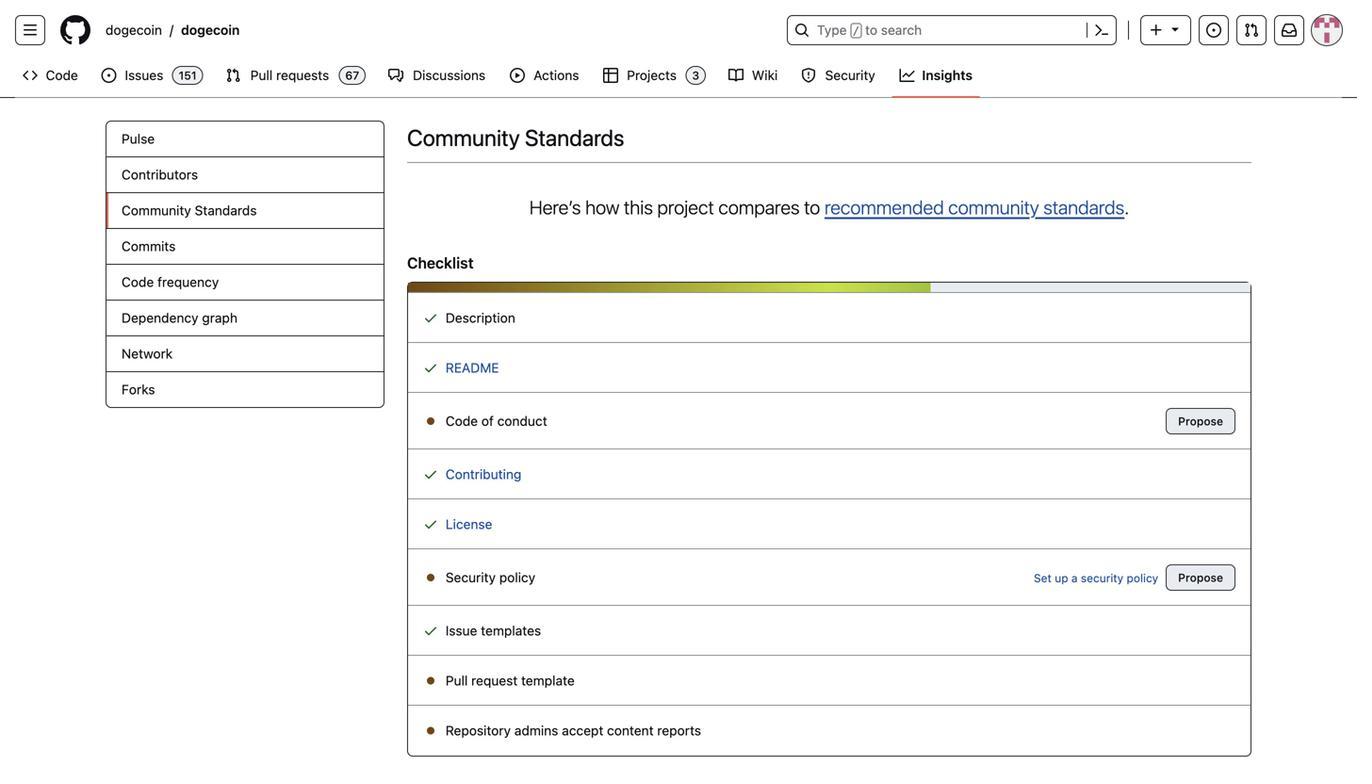 Task type: locate. For each thing, give the bounding box(es) containing it.
1 vertical spatial community
[[122, 203, 191, 218]]

2 horizontal spatial code
[[446, 413, 478, 429]]

/ for type
[[853, 25, 859, 38]]

1 vertical spatial pull
[[446, 673, 468, 688]]

0 vertical spatial code
[[46, 67, 78, 83]]

2 vertical spatial code
[[446, 413, 478, 429]]

forks
[[122, 382, 155, 397]]

issue templates
[[442, 623, 541, 639]]

template
[[521, 673, 575, 688]]

0 vertical spatial standards
[[525, 124, 624, 151]]

plus image
[[1149, 23, 1164, 38]]

dogecoin up 151
[[181, 22, 240, 38]]

0 horizontal spatial community standards
[[122, 203, 257, 218]]

command palette image
[[1094, 23, 1109, 38]]

code for code frequency
[[122, 274, 154, 290]]

community standards link
[[106, 193, 384, 229]]

not added yet image for security policy
[[423, 570, 438, 585]]

1 horizontal spatial security
[[825, 67, 875, 83]]

1 vertical spatial code
[[122, 274, 154, 290]]

code down commits
[[122, 274, 154, 290]]

community inside community standards link
[[122, 203, 191, 218]]

community
[[407, 124, 520, 151], [122, 203, 191, 218]]

pull left request
[[446, 673, 468, 688]]

security policy
[[442, 570, 535, 585]]

insights element
[[106, 121, 385, 408]]

community
[[948, 196, 1039, 218]]

pulse
[[122, 131, 155, 147]]

dogecoin
[[106, 22, 162, 38], [181, 22, 240, 38]]

added image for contributing
[[423, 467, 438, 482]]

1 added image from the top
[[423, 360, 438, 376]]

git pull request image
[[226, 68, 241, 83]]

not added yet image left of
[[423, 414, 438, 429]]

code left of
[[446, 413, 478, 429]]

community down discussions
[[407, 124, 520, 151]]

content
[[607, 723, 654, 738]]

0 horizontal spatial /
[[170, 22, 173, 38]]

license
[[446, 516, 492, 532]]

this
[[624, 196, 653, 218]]

standards
[[525, 124, 624, 151], [195, 203, 257, 218]]

1 horizontal spatial pull
[[446, 673, 468, 688]]

code frequency
[[122, 274, 219, 290]]

security
[[825, 67, 875, 83], [446, 570, 496, 585]]

added image left readme link
[[423, 360, 438, 376]]

1 vertical spatial security
[[446, 570, 496, 585]]

repository admins accept content reports
[[442, 723, 701, 738]]

policy right security
[[1127, 572, 1158, 585]]

discussions
[[413, 67, 485, 83]]

request
[[471, 673, 518, 688]]

pull requests
[[250, 67, 329, 83]]

code of conduct
[[442, 413, 547, 429]]

dogecoin up issues
[[106, 22, 162, 38]]

1 horizontal spatial dogecoin
[[181, 22, 240, 38]]

graph
[[202, 310, 237, 326]]

issues
[[125, 67, 163, 83]]

/
[[170, 22, 173, 38], [853, 25, 859, 38]]

play image
[[510, 68, 525, 83]]

1 horizontal spatial community
[[407, 124, 520, 151]]

standards down contributors "link" at the left of the page
[[195, 203, 257, 218]]

1 vertical spatial community standards
[[122, 203, 257, 218]]

0 vertical spatial security
[[825, 67, 875, 83]]

propose link
[[1166, 408, 1236, 434]]

table image
[[603, 68, 618, 83]]

network link
[[106, 336, 384, 372]]

admins
[[514, 723, 558, 738]]

contributing link
[[446, 467, 521, 482]]

added image left issue
[[423, 623, 438, 639]]

0 vertical spatial not added yet image
[[423, 414, 438, 429]]

dogecoin / dogecoin
[[106, 22, 240, 38]]

code frequency link
[[106, 265, 384, 301]]

2 dogecoin link from the left
[[173, 15, 247, 45]]

network
[[122, 346, 173, 361]]

code
[[46, 67, 78, 83], [122, 274, 154, 290], [446, 413, 478, 429]]

1 vertical spatial not added yet image
[[423, 570, 438, 585]]

list
[[98, 15, 776, 45]]

dependency
[[122, 310, 198, 326]]

shield image
[[801, 68, 816, 83]]

policy
[[499, 570, 535, 585], [1127, 572, 1158, 585]]

0 horizontal spatial dogecoin link
[[98, 15, 170, 45]]

discussions link
[[381, 61, 495, 90]]

forks link
[[106, 372, 384, 407]]

1 horizontal spatial dogecoin link
[[173, 15, 247, 45]]

homepage image
[[60, 15, 90, 45]]

readme link
[[446, 360, 499, 376]]

1 horizontal spatial /
[[853, 25, 859, 38]]

pull request template
[[442, 673, 575, 688]]

not added yet image left security policy in the left bottom of the page
[[423, 570, 438, 585]]

book image
[[729, 68, 744, 83]]

2 not added yet image from the top
[[423, 570, 438, 585]]

code inside insights "element"
[[122, 274, 154, 290]]

set
[[1034, 572, 1052, 585]]

community standards
[[407, 124, 624, 151], [122, 203, 257, 218]]

security down "license" on the left bottom
[[446, 570, 496, 585]]

list containing dogecoin / dogecoin
[[98, 15, 776, 45]]

added image
[[423, 360, 438, 376], [423, 467, 438, 482], [423, 517, 438, 532], [423, 623, 438, 639]]

community standards down 'play' image
[[407, 124, 624, 151]]

1 horizontal spatial to
[[865, 22, 877, 38]]

added image
[[423, 311, 438, 326]]

search
[[881, 22, 922, 38]]

0 vertical spatial to
[[865, 22, 877, 38]]

code right code image
[[46, 67, 78, 83]]

wiki link
[[721, 61, 786, 90]]

code for code of conduct
[[446, 413, 478, 429]]

community down contributors
[[122, 203, 191, 218]]

dogecoin link up 151
[[173, 15, 247, 45]]

dogecoin link
[[98, 15, 170, 45], [173, 15, 247, 45]]

added image for readme
[[423, 360, 438, 376]]

dogecoin link up issues
[[98, 15, 170, 45]]

/ inside dogecoin / dogecoin
[[170, 22, 173, 38]]

security link
[[794, 61, 884, 90]]

contributors
[[122, 167, 198, 182]]

0 horizontal spatial code
[[46, 67, 78, 83]]

pull right git pull request image
[[250, 67, 273, 83]]

standards
[[1044, 196, 1125, 218]]

here's
[[530, 196, 581, 218]]

1 not added yet image from the top
[[423, 414, 438, 429]]

how
[[585, 196, 620, 218]]

0 horizontal spatial pull
[[250, 67, 273, 83]]

0 horizontal spatial dogecoin
[[106, 22, 162, 38]]

contributors link
[[106, 157, 384, 193]]

not added yet image for code of conduct
[[423, 414, 438, 429]]

commits link
[[106, 229, 384, 265]]

issue
[[446, 623, 477, 639]]

2 vertical spatial not added yet image
[[423, 673, 438, 688]]

2 dogecoin from the left
[[181, 22, 240, 38]]

pull
[[250, 67, 273, 83], [446, 673, 468, 688]]

security right shield image
[[825, 67, 875, 83]]

policy up templates
[[499, 570, 535, 585]]

standards down actions
[[525, 124, 624, 151]]

1 horizontal spatial code
[[122, 274, 154, 290]]

0 horizontal spatial community
[[122, 203, 191, 218]]

to right compares
[[804, 196, 820, 218]]

0 vertical spatial pull
[[250, 67, 273, 83]]

/ inside type / to search
[[853, 25, 859, 38]]

not added yet image up not added yet image
[[423, 673, 438, 688]]

added image left license link
[[423, 517, 438, 532]]

1 horizontal spatial standards
[[525, 124, 624, 151]]

actions link
[[502, 61, 588, 90]]

1 dogecoin from the left
[[106, 22, 162, 38]]

1 vertical spatial standards
[[195, 203, 257, 218]]

None submit
[[1166, 565, 1236, 591]]

1 horizontal spatial community standards
[[407, 124, 624, 151]]

0 horizontal spatial standards
[[195, 203, 257, 218]]

0 horizontal spatial security
[[446, 570, 496, 585]]

projects
[[627, 67, 677, 83]]

2 added image from the top
[[423, 467, 438, 482]]

0 vertical spatial community standards
[[407, 124, 624, 151]]

3 added image from the top
[[423, 517, 438, 532]]

notifications image
[[1282, 23, 1297, 38]]

added image left contributing
[[423, 467, 438, 482]]

not added yet image
[[423, 414, 438, 429], [423, 570, 438, 585], [423, 673, 438, 688]]

1 dogecoin link from the left
[[98, 15, 170, 45]]

checklist
[[407, 254, 474, 272]]

to left search
[[865, 22, 877, 38]]

community standards down contributors
[[122, 203, 257, 218]]

issue opened image
[[101, 68, 116, 83]]

to
[[865, 22, 877, 38], [804, 196, 820, 218]]

recommended
[[825, 196, 944, 218]]

frequency
[[157, 274, 219, 290]]

contributing
[[446, 467, 521, 482]]

added image for license
[[423, 517, 438, 532]]

requests
[[276, 67, 329, 83]]

3 not added yet image from the top
[[423, 673, 438, 688]]

1 vertical spatial to
[[804, 196, 820, 218]]

reports
[[657, 723, 701, 738]]



Task type: vqa. For each thing, say whether or not it's contained in the screenshot.
the existing
no



Task type: describe. For each thing, give the bounding box(es) containing it.
insights link
[[892, 61, 980, 90]]

pull for pull request template
[[446, 673, 468, 688]]

conduct
[[497, 413, 547, 429]]

type / to search
[[817, 22, 922, 38]]

here's how this project compares to recommended community standards .
[[530, 196, 1129, 218]]

project
[[657, 196, 714, 218]]

set up a security policy link
[[1034, 570, 1158, 587]]

security
[[1081, 572, 1124, 585]]

description
[[442, 310, 515, 326]]

readme
[[446, 360, 499, 376]]

0 horizontal spatial policy
[[499, 570, 535, 585]]

recommended community standards link
[[825, 196, 1125, 218]]

actions
[[534, 67, 579, 83]]

templates
[[481, 623, 541, 639]]

community standards inside insights "element"
[[122, 203, 257, 218]]

pull for pull requests
[[250, 67, 273, 83]]

dependency graph link
[[106, 301, 384, 336]]

0 horizontal spatial to
[[804, 196, 820, 218]]

not added yet image
[[423, 723, 438, 738]]

pulse link
[[106, 122, 384, 157]]

up
[[1055, 572, 1068, 585]]

security for security policy
[[446, 570, 496, 585]]

accept
[[562, 723, 603, 738]]

of
[[481, 413, 494, 429]]

/ for dogecoin
[[170, 22, 173, 38]]

dependency graph
[[122, 310, 237, 326]]

graph image
[[899, 68, 914, 83]]

insights
[[922, 67, 973, 83]]

a
[[1071, 572, 1078, 585]]

comment discussion image
[[388, 68, 404, 83]]

issue opened image
[[1206, 23, 1221, 38]]

0 vertical spatial community
[[407, 124, 520, 151]]

standards inside insights "element"
[[195, 203, 257, 218]]

git pull request image
[[1244, 23, 1259, 38]]

code link
[[15, 61, 86, 90]]

security for security
[[825, 67, 875, 83]]

1 horizontal spatial policy
[[1127, 572, 1158, 585]]

triangle down image
[[1168, 21, 1183, 36]]

not added yet image for pull request template
[[423, 673, 438, 688]]

151
[[179, 69, 197, 82]]

wiki
[[752, 67, 778, 83]]

repository
[[446, 723, 511, 738]]

code image
[[23, 68, 38, 83]]

67
[[345, 69, 359, 82]]

.
[[1125, 196, 1129, 218]]

set up a security policy
[[1034, 572, 1158, 585]]

compares
[[718, 196, 800, 218]]

code for code
[[46, 67, 78, 83]]

3
[[692, 69, 699, 82]]

type
[[817, 22, 847, 38]]

4 added image from the top
[[423, 623, 438, 639]]

propose
[[1178, 415, 1223, 428]]

license link
[[446, 516, 492, 532]]

commits
[[122, 238, 176, 254]]



